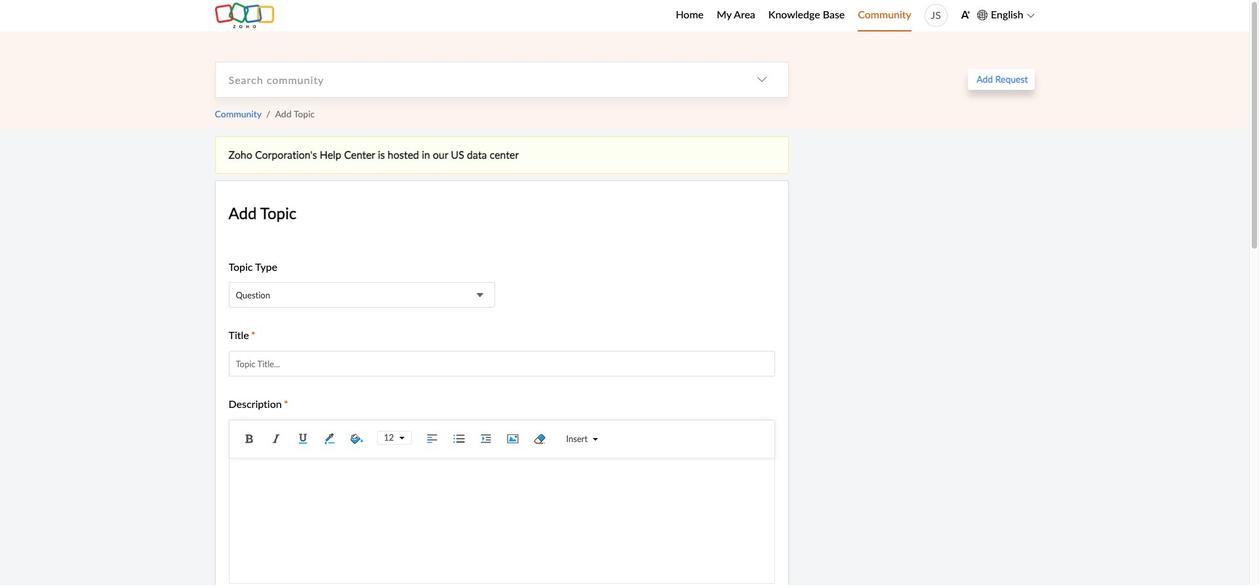 Task type: vqa. For each thing, say whether or not it's contained in the screenshot.
Insert options image
yes



Task type: describe. For each thing, give the bounding box(es) containing it.
user preference element
[[961, 6, 971, 26]]

choose languages element
[[977, 7, 1035, 23]]

bold (ctrl+b) image
[[239, 429, 259, 448]]

topic type element
[[229, 282, 495, 308]]

indent image
[[476, 429, 496, 448]]

choose category element
[[736, 62, 788, 97]]

choose category image
[[757, 74, 767, 85]]



Task type: locate. For each thing, give the bounding box(es) containing it.
insert image image
[[503, 429, 523, 448]]

background color image
[[347, 429, 366, 448]]

underline (ctrl+u) image
[[293, 429, 313, 448]]

insert options image
[[588, 437, 599, 442]]

align image
[[422, 429, 442, 448]]

user preference image
[[961, 10, 971, 20]]

font color image
[[320, 429, 340, 448]]

Search community  field
[[216, 62, 736, 97]]

Topic Title... field
[[229, 351, 775, 377]]

italic (ctrl+i) image
[[266, 429, 286, 448]]

clear formatting image
[[530, 429, 550, 448]]

lists image
[[449, 429, 469, 448]]

font size image
[[394, 435, 405, 441]]



